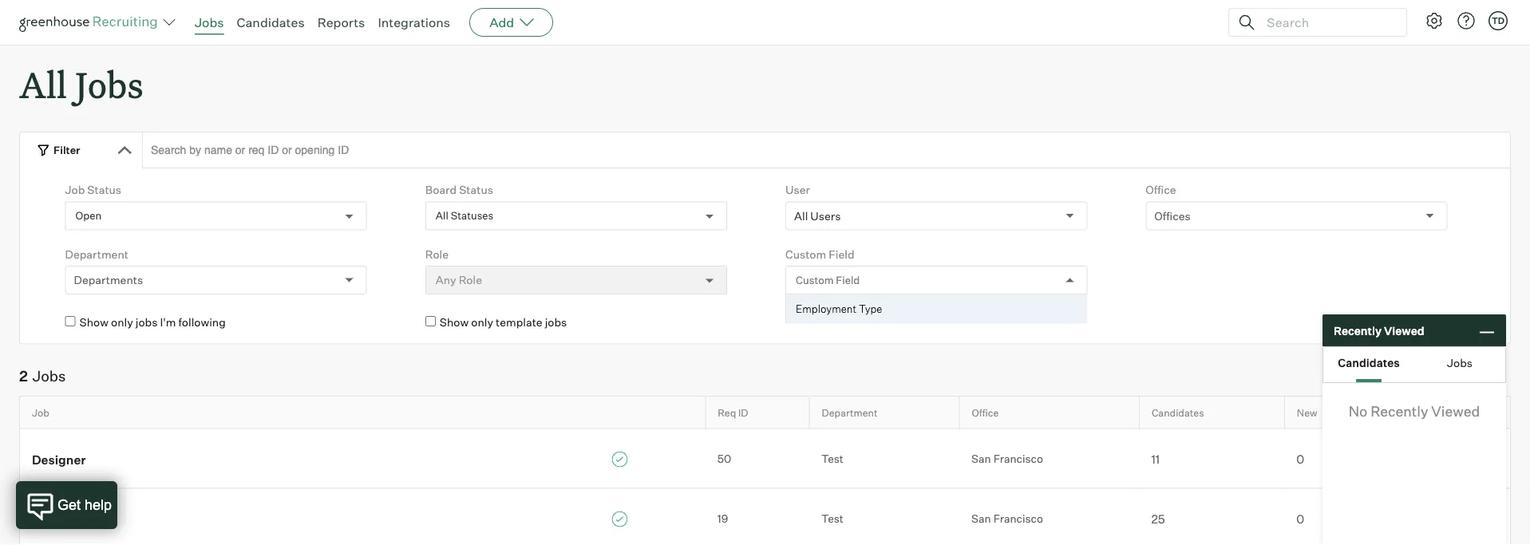 Task type: describe. For each thing, give the bounding box(es) containing it.
francisco for test
[[993, 512, 1043, 526]]

role
[[425, 247, 449, 261]]

designer
[[32, 452, 86, 467]]

designer link
[[20, 450, 705, 468]]

0 link for test
[[1284, 510, 1370, 527]]

td button
[[1485, 8, 1511, 34]]

Search text field
[[1263, 11, 1392, 34]]

configure image
[[1425, 11, 1444, 30]]

reports
[[317, 14, 365, 30]]

greenhouse recruiting image
[[19, 13, 163, 32]]

0 vertical spatial viewed
[[1384, 323, 1424, 337]]

san for test
[[971, 512, 991, 526]]

1 vertical spatial field
[[836, 274, 860, 286]]

filters
[[1414, 315, 1447, 329]]

all statuses
[[436, 209, 493, 222]]

candidates link
[[237, 14, 305, 30]]

francisco for designer
[[993, 452, 1043, 466]]

filter
[[53, 143, 80, 156]]

all for all users
[[794, 209, 808, 223]]

following
[[178, 315, 226, 329]]

template
[[496, 315, 542, 329]]

all for all statuses
[[436, 209, 448, 222]]

board
[[425, 183, 457, 197]]

no recently viewed
[[1349, 403, 1480, 420]]

job status
[[65, 183, 121, 197]]

1 horizontal spatial open
[[1407, 406, 1432, 419]]

Show only template jobs checkbox
[[425, 316, 436, 327]]

td
[[1492, 15, 1505, 26]]

1 jobs from the left
[[135, 315, 158, 329]]

employment
[[796, 302, 856, 315]]

add
[[489, 14, 514, 30]]

id
[[738, 406, 748, 419]]

1 horizontal spatial candidates
[[1152, 406, 1204, 419]]

test for test
[[821, 512, 844, 526]]

all users option
[[794, 209, 841, 223]]

recently viewed
[[1334, 323, 1424, 337]]

only for jobs
[[111, 315, 133, 329]]

only for template
[[471, 315, 493, 329]]

25
[[1151, 512, 1165, 526]]

all users
[[794, 209, 841, 223]]

req
[[718, 406, 736, 419]]

show only jobs i'm following
[[79, 315, 226, 329]]

all jobs
[[19, 61, 143, 108]]

users
[[810, 209, 841, 223]]

reports link
[[317, 14, 365, 30]]

1 horizontal spatial viewed
[[1431, 403, 1480, 420]]

clear filters
[[1385, 315, 1447, 329]]

1 horizontal spatial office
[[1146, 183, 1176, 197]]

2 jobs from the left
[[545, 315, 567, 329]]

add button
[[469, 8, 553, 37]]

san for designer
[[971, 452, 991, 466]]

show for show only template jobs
[[440, 315, 469, 329]]

0 for test
[[1296, 512, 1304, 526]]

no
[[1349, 403, 1367, 420]]

0 vertical spatial open
[[75, 209, 102, 222]]

show only template jobs
[[440, 315, 567, 329]]

25 link
[[1139, 510, 1284, 527]]



Task type: locate. For each thing, give the bounding box(es) containing it.
integrations link
[[378, 14, 450, 30]]

candidates up 11
[[1152, 406, 1204, 419]]

1 horizontal spatial status
[[459, 183, 493, 197]]

integrations
[[378, 14, 450, 30]]

all left users
[[794, 209, 808, 223]]

san francisco for designer
[[971, 452, 1043, 466]]

only left the template
[[471, 315, 493, 329]]

jobs inside tab list
[[1447, 356, 1473, 370]]

1 vertical spatial san
[[971, 512, 991, 526]]

req id
[[718, 406, 748, 419]]

test
[[32, 511, 66, 527]]

job down 2 jobs
[[32, 406, 49, 419]]

jobs left candidates link on the top left of the page
[[195, 14, 224, 30]]

custom
[[785, 247, 826, 261], [796, 274, 834, 286]]

days
[[1382, 406, 1405, 419]]

2 0 from the top
[[1296, 512, 1304, 526]]

san francisco for test
[[971, 512, 1043, 526]]

1 vertical spatial 0
[[1296, 512, 1304, 526]]

departments
[[74, 273, 143, 287]]

open
[[75, 209, 102, 222], [1407, 406, 1432, 419]]

2 san francisco from the top
[[971, 512, 1043, 526]]

1 horizontal spatial only
[[471, 315, 493, 329]]

clear
[[1385, 315, 1412, 329]]

0 horizontal spatial all
[[19, 61, 67, 108]]

1 vertical spatial francisco
[[993, 512, 1043, 526]]

2 horizontal spatial candidates
[[1338, 356, 1400, 370]]

new
[[1297, 406, 1317, 419]]

tab list containing candidates
[[1323, 347, 1505, 382]]

2 status from the left
[[459, 183, 493, 197]]

1 san from the top
[[971, 452, 991, 466]]

1 show from the left
[[79, 315, 109, 329]]

days open
[[1382, 406, 1432, 419]]

viewed
[[1384, 323, 1424, 337], [1431, 403, 1480, 420]]

department
[[65, 247, 128, 261], [822, 406, 878, 419]]

custom down all users option
[[785, 247, 826, 261]]

1 test from the top
[[821, 452, 844, 466]]

0 horizontal spatial only
[[111, 315, 133, 329]]

td button
[[1489, 11, 1508, 30]]

all up the filter
[[19, 61, 67, 108]]

0 horizontal spatial open
[[75, 209, 102, 222]]

0 for designer
[[1296, 452, 1304, 466]]

0 vertical spatial custom
[[785, 247, 826, 261]]

0 horizontal spatial status
[[87, 183, 121, 197]]

0 link
[[1284, 450, 1370, 467], [1284, 510, 1370, 527]]

jobs link
[[195, 14, 224, 30]]

1 vertical spatial custom
[[796, 274, 834, 286]]

offices
[[1154, 209, 1191, 223]]

1 vertical spatial recently
[[1370, 403, 1428, 420]]

custom field
[[785, 247, 854, 261], [796, 274, 860, 286]]

jobs
[[195, 14, 224, 30], [75, 61, 143, 108], [1447, 356, 1473, 370], [33, 367, 66, 385]]

0 vertical spatial san francisco
[[971, 452, 1043, 466]]

show right show only jobs i'm following "option"
[[79, 315, 109, 329]]

candidates right jobs 'link'
[[237, 14, 305, 30]]

Show only jobs I'm following checkbox
[[65, 316, 75, 327]]

0 vertical spatial department
[[65, 247, 128, 261]]

jobs right 2
[[33, 367, 66, 385]]

recently left clear
[[1334, 323, 1382, 337]]

0 horizontal spatial office
[[972, 406, 999, 419]]

1 vertical spatial job
[[32, 406, 49, 419]]

1 vertical spatial department
[[822, 406, 878, 419]]

1 only from the left
[[111, 315, 133, 329]]

0 horizontal spatial viewed
[[1384, 323, 1424, 337]]

jobs down filters
[[1447, 356, 1473, 370]]

1 horizontal spatial jobs
[[545, 315, 567, 329]]

2 vertical spatial candidates
[[1152, 406, 1204, 419]]

tab list
[[1323, 347, 1505, 382]]

2 francisco from the top
[[993, 512, 1043, 526]]

employment type
[[796, 302, 882, 315]]

0 horizontal spatial candidates
[[237, 14, 305, 30]]

field
[[829, 247, 854, 261], [836, 274, 860, 286]]

1 status from the left
[[87, 183, 121, 197]]

1 horizontal spatial show
[[440, 315, 469, 329]]

san francisco
[[971, 452, 1043, 466], [971, 512, 1043, 526]]

1 vertical spatial candidates
[[1338, 356, 1400, 370]]

field up employment type
[[836, 274, 860, 286]]

all
[[19, 61, 67, 108], [794, 209, 808, 223], [436, 209, 448, 222]]

50
[[717, 452, 731, 466]]

test
[[821, 452, 844, 466], [821, 512, 844, 526]]

status for board status
[[459, 183, 493, 197]]

0 vertical spatial san
[[971, 452, 991, 466]]

test link
[[20, 510, 705, 527]]

jobs down greenhouse recruiting image at top
[[75, 61, 143, 108]]

0 link for designer
[[1284, 450, 1370, 467]]

1 vertical spatial viewed
[[1431, 403, 1480, 420]]

job for job status
[[65, 183, 85, 197]]

1 vertical spatial custom field
[[796, 274, 860, 286]]

0 vertical spatial candidates
[[237, 14, 305, 30]]

jobs left i'm
[[135, 315, 158, 329]]

1 horizontal spatial job
[[65, 183, 85, 197]]

recently
[[1334, 323, 1382, 337], [1370, 403, 1428, 420]]

candidates inside tab list
[[1338, 356, 1400, 370]]

1 vertical spatial 0 link
[[1284, 510, 1370, 527]]

all for all jobs
[[19, 61, 67, 108]]

custom up employment
[[796, 274, 834, 286]]

2 show from the left
[[440, 315, 469, 329]]

0 horizontal spatial jobs
[[135, 315, 158, 329]]

user
[[785, 183, 810, 197]]

2 test from the top
[[821, 512, 844, 526]]

field down users
[[829, 247, 854, 261]]

open right the days
[[1407, 406, 1432, 419]]

show for show only jobs i'm following
[[79, 315, 109, 329]]

custom field down all users option
[[785, 247, 854, 261]]

0 vertical spatial 0 link
[[1284, 450, 1370, 467]]

francisco
[[993, 452, 1043, 466], [993, 512, 1043, 526]]

jobs right the template
[[545, 315, 567, 329]]

0 horizontal spatial job
[[32, 406, 49, 419]]

0 vertical spatial office
[[1146, 183, 1176, 197]]

open down 'job status' at top
[[75, 209, 102, 222]]

only down departments
[[111, 315, 133, 329]]

11 link
[[1139, 450, 1284, 467]]

only
[[111, 315, 133, 329], [471, 315, 493, 329]]

job down the filter
[[65, 183, 85, 197]]

type
[[859, 302, 882, 315]]

2 horizontal spatial all
[[794, 209, 808, 223]]

0 vertical spatial custom field
[[785, 247, 854, 261]]

1 0 link from the top
[[1284, 450, 1370, 467]]

candidates
[[237, 14, 305, 30], [1338, 356, 1400, 370], [1152, 406, 1204, 419]]

i'm
[[160, 315, 176, 329]]

statuses
[[451, 209, 493, 222]]

status for job status
[[87, 183, 121, 197]]

all down board
[[436, 209, 448, 222]]

2 san from the top
[[971, 512, 991, 526]]

0
[[1296, 452, 1304, 466], [1296, 512, 1304, 526]]

0 vertical spatial test
[[821, 452, 844, 466]]

2 jobs
[[19, 367, 66, 385]]

san
[[971, 452, 991, 466], [971, 512, 991, 526]]

candidates down recently viewed
[[1338, 356, 1400, 370]]

job for job
[[32, 406, 49, 419]]

1 vertical spatial office
[[972, 406, 999, 419]]

0 vertical spatial francisco
[[993, 452, 1043, 466]]

1 francisco from the top
[[993, 452, 1043, 466]]

status
[[87, 183, 121, 197], [459, 183, 493, 197]]

19
[[717, 512, 728, 526]]

clear filters link
[[1385, 315, 1447, 330]]

jobs
[[135, 315, 158, 329], [545, 315, 567, 329]]

0 vertical spatial job
[[65, 183, 85, 197]]

11
[[1151, 452, 1160, 466]]

0 vertical spatial field
[[829, 247, 854, 261]]

show right "show only template jobs" option
[[440, 315, 469, 329]]

show
[[79, 315, 109, 329], [440, 315, 469, 329]]

board status
[[425, 183, 493, 197]]

2
[[19, 367, 28, 385]]

1 horizontal spatial all
[[436, 209, 448, 222]]

2 0 link from the top
[[1284, 510, 1370, 527]]

office
[[1146, 183, 1176, 197], [972, 406, 999, 419]]

Search by name or req ID or opening ID text field
[[142, 132, 1511, 169]]

recently right no
[[1370, 403, 1428, 420]]

1 horizontal spatial department
[[822, 406, 878, 419]]

1 vertical spatial open
[[1407, 406, 1432, 419]]

0 vertical spatial 0
[[1296, 452, 1304, 466]]

custom field up employment
[[796, 274, 860, 286]]

job
[[65, 183, 85, 197], [32, 406, 49, 419]]

1 0 from the top
[[1296, 452, 1304, 466]]

0 horizontal spatial show
[[79, 315, 109, 329]]

0 horizontal spatial department
[[65, 247, 128, 261]]

2 only from the left
[[471, 315, 493, 329]]

1 san francisco from the top
[[971, 452, 1043, 466]]

1 vertical spatial test
[[821, 512, 844, 526]]

test for designer
[[821, 452, 844, 466]]

1 vertical spatial san francisco
[[971, 512, 1043, 526]]

0 vertical spatial recently
[[1334, 323, 1382, 337]]



Task type: vqa. For each thing, say whether or not it's contained in the screenshot.
Nov
no



